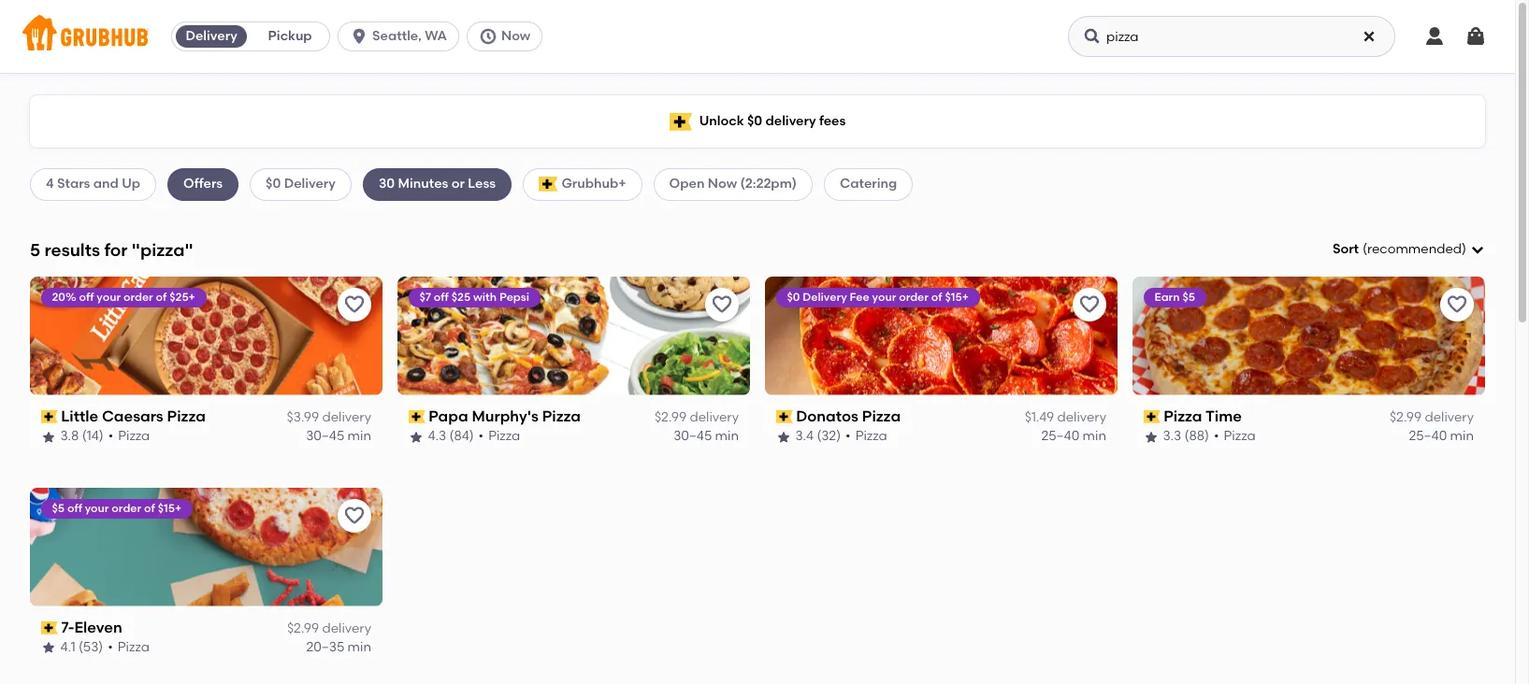 Task type: vqa. For each thing, say whether or not it's contained in the screenshot.


Task type: locate. For each thing, give the bounding box(es) containing it.
grubhub plus flag logo image for grubhub+
[[539, 177, 558, 192]]

• pizza for eleven
[[108, 640, 150, 656]]

order
[[124, 291, 154, 304], [899, 291, 929, 304], [112, 502, 142, 515]]

3.4 (32)
[[796, 429, 841, 445]]

• pizza down papa murphy's pizza
[[479, 429, 521, 445]]

your down (14)
[[85, 502, 109, 515]]

pizza down donatos pizza
[[856, 429, 888, 445]]

25–40 min
[[1041, 429, 1106, 445], [1409, 429, 1474, 445]]

• pizza down eleven
[[108, 640, 150, 656]]

open
[[669, 176, 705, 192]]

2 horizontal spatial subscription pass image
[[776, 411, 793, 424]]

stars
[[57, 176, 90, 192]]

2 25–40 min from the left
[[1409, 429, 1474, 445]]

your right 20%
[[97, 291, 121, 304]]

30–45 for little caesars pizza
[[306, 429, 344, 445]]

2 vertical spatial $0
[[787, 291, 800, 304]]

save this restaurant image
[[343, 293, 366, 316], [711, 293, 733, 316], [1078, 293, 1101, 316], [343, 505, 366, 527]]

1 horizontal spatial 25–40 min
[[1409, 429, 1474, 445]]

now right wa at the left of page
[[501, 28, 530, 44]]

seattle, wa
[[372, 28, 447, 44]]

now
[[501, 28, 530, 44], [708, 176, 737, 192]]

subscription pass image
[[41, 411, 58, 424], [1144, 411, 1160, 424]]

30
[[379, 176, 395, 192]]

$2.99 delivery
[[655, 410, 739, 426], [1390, 410, 1474, 426], [287, 621, 371, 637]]

subscription pass image
[[409, 411, 425, 424], [776, 411, 793, 424], [41, 622, 58, 635]]

•
[[109, 429, 114, 445], [479, 429, 484, 445], [846, 429, 851, 445], [1214, 429, 1219, 445], [108, 640, 113, 656]]

star icon image left 3.3
[[1144, 430, 1159, 445]]

1 30–45 from the left
[[306, 429, 344, 445]]

0 horizontal spatial $2.99 delivery
[[287, 621, 371, 637]]

$25+
[[170, 291, 196, 304]]

now right open
[[708, 176, 737, 192]]

30–45
[[306, 429, 344, 445], [673, 429, 712, 445]]

0 horizontal spatial of
[[145, 502, 156, 515]]

0 vertical spatial $15+
[[945, 291, 969, 304]]

pizza up 3.3 (88)
[[1164, 408, 1203, 425]]

$2.99
[[655, 410, 687, 426], [1390, 410, 1422, 426], [287, 621, 319, 637]]

grubhub plus flag logo image left the unlock
[[669, 113, 692, 130]]

0 horizontal spatial 25–40 min
[[1041, 429, 1106, 445]]

1 horizontal spatial of
[[156, 291, 167, 304]]

of down the little caesars pizza
[[145, 502, 156, 515]]

• for eleven
[[108, 640, 113, 656]]

save this restaurant button for donatos pizza
[[1073, 288, 1106, 321]]

seattle, wa button
[[338, 22, 467, 51]]

of for eleven
[[145, 502, 156, 515]]

grubhub plus flag logo image
[[669, 113, 692, 130], [539, 177, 558, 192]]

1 horizontal spatial 30–45
[[673, 429, 712, 445]]

30–45 min
[[306, 429, 371, 445], [673, 429, 739, 445]]

25–40
[[1041, 429, 1079, 445], [1409, 429, 1447, 445]]

subscription pass image for little caesars pizza
[[41, 411, 58, 424]]

off for papa
[[434, 291, 449, 304]]

of
[[156, 291, 167, 304], [932, 291, 943, 304], [145, 502, 156, 515]]

1 25–40 from the left
[[1041, 429, 1079, 445]]

3.8 (14)
[[61, 429, 104, 445]]

1 horizontal spatial 25–40
[[1409, 429, 1447, 445]]

subscription pass image for papa murphy's pizza
[[409, 411, 425, 424]]

1 vertical spatial now
[[708, 176, 737, 192]]

eleven
[[75, 619, 123, 637]]

$7 off $25 with pepsi
[[420, 291, 530, 304]]

3.4
[[796, 429, 814, 445]]

7-
[[61, 619, 75, 637]]

2 horizontal spatial $2.99
[[1390, 410, 1422, 426]]

2 subscription pass image from the left
[[1144, 411, 1160, 424]]

save this restaurant image
[[1446, 293, 1468, 316]]

svg image inside seattle, wa button
[[350, 27, 369, 46]]

2 25–40 from the left
[[1409, 429, 1447, 445]]

0 horizontal spatial subscription pass image
[[41, 411, 58, 424]]

1 30–45 min from the left
[[306, 429, 371, 445]]

1 25–40 min from the left
[[1041, 429, 1106, 445]]

0 vertical spatial grubhub plus flag logo image
[[669, 113, 692, 130]]

pizza time logo image
[[1132, 277, 1485, 395]]

0 horizontal spatial 30–45 min
[[306, 429, 371, 445]]

minutes
[[398, 176, 448, 192]]

murphy's
[[472, 408, 539, 425]]

$5
[[1183, 291, 1196, 304], [52, 502, 65, 515]]

0 vertical spatial $5
[[1183, 291, 1196, 304]]

$5 right earn at the top
[[1183, 291, 1196, 304]]

delivery left fee
[[803, 291, 847, 304]]

save this restaurant image for little caesars pizza
[[343, 293, 366, 316]]

4 stars and up
[[46, 176, 140, 192]]

(
[[1363, 241, 1367, 257]]

20%
[[52, 291, 77, 304]]

delivery for $0 delivery
[[284, 176, 336, 192]]

1 horizontal spatial subscription pass image
[[1144, 411, 1160, 424]]

0 horizontal spatial $15+
[[158, 502, 182, 515]]

subscription pass image left the pizza time
[[1144, 411, 1160, 424]]

pizza time
[[1164, 408, 1242, 425]]

grubhub plus flag logo image left the grubhub+
[[539, 177, 558, 192]]

delivery inside button
[[186, 28, 237, 44]]

pizza right the 'murphy's'
[[543, 408, 581, 425]]

subscription pass image left little
[[41, 411, 58, 424]]

3.3
[[1163, 429, 1182, 445]]

2 horizontal spatial $0
[[787, 291, 800, 304]]

0 horizontal spatial grubhub plus flag logo image
[[539, 177, 558, 192]]

1 horizontal spatial now
[[708, 176, 737, 192]]

star icon image left the 3.4 on the right of page
[[776, 430, 791, 445]]

earn $5
[[1155, 291, 1196, 304]]

wa
[[425, 28, 447, 44]]

• right (88)
[[1214, 429, 1219, 445]]

4
[[46, 176, 54, 192]]

subscription pass image left donatos
[[776, 411, 793, 424]]

svg image
[[1464, 25, 1487, 48], [350, 27, 369, 46], [479, 27, 497, 46], [1083, 27, 1102, 46], [1470, 242, 1485, 257]]

• right (84)
[[479, 429, 484, 445]]

delivery button
[[172, 22, 251, 51]]

1 horizontal spatial $5
[[1183, 291, 1196, 304]]

7-eleven logo image
[[30, 488, 382, 607]]

$25
[[452, 291, 471, 304]]

• right (14)
[[109, 429, 114, 445]]

pizza
[[167, 408, 206, 425], [543, 408, 581, 425], [862, 408, 901, 425], [1164, 408, 1203, 425], [118, 429, 150, 445], [489, 429, 521, 445], [856, 429, 888, 445], [1224, 429, 1256, 445], [118, 640, 150, 656]]

and
[[93, 176, 119, 192]]

star icon image for 7-eleven
[[41, 641, 56, 656]]

0 vertical spatial delivery
[[186, 28, 237, 44]]

open now (2:22pm)
[[669, 176, 797, 192]]

subscription pass image for donatos pizza
[[776, 411, 793, 424]]

0 horizontal spatial $0
[[266, 176, 281, 192]]

1 horizontal spatial delivery
[[284, 176, 336, 192]]

pepsi
[[500, 291, 530, 304]]

min for 7-eleven
[[348, 640, 371, 656]]

• right (53)
[[108, 640, 113, 656]]

donatos
[[796, 408, 859, 425]]

"pizza"
[[132, 239, 193, 261]]

with
[[474, 291, 497, 304]]

2 horizontal spatial $2.99 delivery
[[1390, 410, 1474, 426]]

1 vertical spatial $0
[[266, 176, 281, 192]]

0 horizontal spatial $5
[[52, 502, 65, 515]]

$0 left fee
[[787, 291, 800, 304]]

save this restaurant image for 7-eleven
[[343, 505, 366, 527]]

1 horizontal spatial $15+
[[945, 291, 969, 304]]

fees
[[819, 113, 846, 129]]

0 horizontal spatial $2.99
[[287, 621, 319, 637]]

min for pizza time
[[1450, 429, 1474, 445]]

0 horizontal spatial subscription pass image
[[41, 622, 58, 635]]

star icon image for little caesars pizza
[[41, 430, 56, 445]]

$0
[[747, 113, 762, 129], [266, 176, 281, 192], [787, 291, 800, 304]]

$15+
[[945, 291, 969, 304], [158, 502, 182, 515]]

main navigation navigation
[[0, 0, 1515, 73]]

off right 20%
[[79, 291, 94, 304]]

2 vertical spatial delivery
[[803, 291, 847, 304]]

little caesars pizza logo image
[[30, 277, 382, 395]]

sort ( recommended )
[[1333, 241, 1466, 257]]

• pizza for murphy's
[[479, 429, 521, 445]]

1 horizontal spatial $2.99
[[655, 410, 687, 426]]

your
[[97, 291, 121, 304], [873, 291, 897, 304], [85, 502, 109, 515]]

• for murphy's
[[479, 429, 484, 445]]

1 horizontal spatial subscription pass image
[[409, 411, 425, 424]]

2 30–45 min from the left
[[673, 429, 739, 445]]

20% off your order of $25+
[[52, 291, 196, 304]]

1 vertical spatial grubhub plus flag logo image
[[539, 177, 558, 192]]

svg image inside the now button
[[479, 27, 497, 46]]

3.8
[[61, 429, 79, 445]]

delivery left pickup
[[186, 28, 237, 44]]

save this restaurant button
[[338, 288, 371, 321], [705, 288, 739, 321], [1073, 288, 1106, 321], [1440, 288, 1474, 321], [338, 499, 371, 533]]

• pizza down donatos pizza
[[846, 429, 888, 445]]

star icon image left 4.1
[[41, 641, 56, 656]]

• pizza down time
[[1214, 429, 1256, 445]]

1 horizontal spatial 30–45 min
[[673, 429, 739, 445]]

pizza right the caesars
[[167, 408, 206, 425]]

1 horizontal spatial grubhub plus flag logo image
[[669, 113, 692, 130]]

now inside the now button
[[501, 28, 530, 44]]

25–40 for donatos pizza
[[1041, 429, 1079, 445]]

delivery left '30'
[[284, 176, 336, 192]]

$0 right the unlock
[[747, 113, 762, 129]]

1 vertical spatial $15+
[[158, 502, 182, 515]]

1 vertical spatial delivery
[[284, 176, 336, 192]]

0 horizontal spatial now
[[501, 28, 530, 44]]

7-eleven
[[61, 619, 123, 637]]

delivery for pizza time
[[1425, 410, 1474, 426]]

0 horizontal spatial delivery
[[186, 28, 237, 44]]

pizza down papa murphy's pizza
[[489, 429, 521, 445]]

• pizza for time
[[1214, 429, 1256, 445]]

min
[[348, 429, 371, 445], [715, 429, 739, 445], [1083, 429, 1106, 445], [1450, 429, 1474, 445], [348, 640, 371, 656]]

svg image
[[1423, 25, 1446, 48], [1362, 29, 1377, 44]]

results
[[44, 239, 100, 261]]

catering
[[840, 176, 897, 192]]

of left $25+
[[156, 291, 167, 304]]

subscription pass image left 7-
[[41, 622, 58, 635]]

1 horizontal spatial $2.99 delivery
[[655, 410, 739, 426]]

star icon image for pizza time
[[1144, 430, 1159, 445]]

delivery
[[765, 113, 816, 129], [322, 410, 371, 426], [690, 410, 739, 426], [1057, 410, 1106, 426], [1425, 410, 1474, 426], [322, 621, 371, 637]]

• right (32) at the right bottom of page
[[846, 429, 851, 445]]

None field
[[1333, 240, 1485, 259]]

30–45 min for little caesars pizza
[[306, 429, 371, 445]]

1 subscription pass image from the left
[[41, 411, 58, 424]]

$0 right offers
[[266, 176, 281, 192]]

0 horizontal spatial 25–40
[[1041, 429, 1079, 445]]

seattle,
[[372, 28, 422, 44]]

time
[[1206, 408, 1242, 425]]

subscription pass image for 7-eleven
[[41, 622, 58, 635]]

$5 down 3.8
[[52, 502, 65, 515]]

30–45 min for papa murphy's pizza
[[673, 429, 739, 445]]

• pizza down the caesars
[[109, 429, 150, 445]]

2 30–45 from the left
[[673, 429, 712, 445]]

papa murphy's pizza
[[429, 408, 581, 425]]

off right $7
[[434, 291, 449, 304]]

grubhub plus flag logo image for unlock $0 delivery fees
[[669, 113, 692, 130]]

star icon image
[[41, 430, 56, 445], [409, 430, 424, 445], [776, 430, 791, 445], [1144, 430, 1159, 445], [41, 641, 56, 656]]

(14)
[[83, 429, 104, 445]]

$5 off your order of $15+
[[52, 502, 182, 515]]

delivery
[[186, 28, 237, 44], [284, 176, 336, 192], [803, 291, 847, 304]]

$1.49
[[1025, 410, 1054, 426]]

your for caesars
[[97, 291, 121, 304]]

star icon image left "4.3"
[[409, 430, 424, 445]]

subscription pass image left papa
[[409, 411, 425, 424]]

save this restaurant image for donatos pizza
[[1078, 293, 1101, 316]]

of right fee
[[932, 291, 943, 304]]

0 vertical spatial now
[[501, 28, 530, 44]]

off down 3.8
[[68, 502, 83, 515]]

star icon image left 3.8
[[41, 430, 56, 445]]

order for caesars
[[124, 291, 154, 304]]

pickup
[[268, 28, 312, 44]]

2 horizontal spatial delivery
[[803, 291, 847, 304]]

pizza down eleven
[[118, 640, 150, 656]]

1 horizontal spatial svg image
[[1423, 25, 1446, 48]]

20–35
[[306, 640, 344, 656]]

0 horizontal spatial 30–45
[[306, 429, 344, 445]]

offers
[[183, 176, 223, 192]]

• pizza
[[109, 429, 150, 445], [479, 429, 521, 445], [846, 429, 888, 445], [1214, 429, 1256, 445], [108, 640, 150, 656]]

1 horizontal spatial $0
[[747, 113, 762, 129]]

recommended
[[1367, 241, 1462, 257]]



Task type: describe. For each thing, give the bounding box(es) containing it.
save this restaurant button for 7-eleven
[[338, 499, 371, 533]]

$2.99 delivery for pizza time
[[1390, 410, 1474, 426]]

)
[[1462, 241, 1466, 257]]

caesars
[[102, 408, 164, 425]]

delivery for 7-eleven
[[322, 621, 371, 637]]

4.3
[[428, 429, 447, 445]]

subscription pass image for pizza time
[[1144, 411, 1160, 424]]

for
[[104, 239, 128, 261]]

Search for food, convenience, alcohol... search field
[[1068, 16, 1395, 57]]

$2.99 for papa murphy's pizza
[[655, 410, 687, 426]]

$0 for $0 delivery
[[266, 176, 281, 192]]

(88)
[[1185, 429, 1210, 445]]

min for little caesars pizza
[[348, 429, 371, 445]]

order for eleven
[[112, 502, 142, 515]]

$0 delivery fee your order of $15+
[[787, 291, 969, 304]]

save this restaurant image for papa murphy's pizza
[[711, 293, 733, 316]]

your for eleven
[[85, 502, 109, 515]]

$2.99 delivery for 7-eleven
[[287, 621, 371, 637]]

$2.99 delivery for papa murphy's pizza
[[655, 410, 739, 426]]

less
[[468, 176, 496, 192]]

4.1 (53)
[[61, 640, 104, 656]]

$0 for $0 delivery fee your order of $15+
[[787, 291, 800, 304]]

star icon image for donatos pizza
[[776, 430, 791, 445]]

25–40 min for donatos pizza
[[1041, 429, 1106, 445]]

or
[[451, 176, 465, 192]]

$1.49 delivery
[[1025, 410, 1106, 426]]

papa
[[429, 408, 469, 425]]

unlock $0 delivery fees
[[699, 113, 846, 129]]

up
[[122, 176, 140, 192]]

1 vertical spatial $5
[[52, 502, 65, 515]]

delivery for $0 delivery fee your order of $15+
[[803, 291, 847, 304]]

pizza down the little caesars pizza
[[118, 429, 150, 445]]

• for pizza
[[846, 429, 851, 445]]

$3.99
[[287, 410, 319, 426]]

min for donatos pizza
[[1083, 429, 1106, 445]]

now button
[[467, 22, 550, 51]]

pickup button
[[251, 22, 329, 51]]

$3.99 delivery
[[287, 410, 371, 426]]

fee
[[850, 291, 870, 304]]

3.3 (88)
[[1163, 429, 1210, 445]]

5 results for "pizza"
[[30, 239, 193, 261]]

• pizza for pizza
[[846, 429, 888, 445]]

delivery for little caesars pizza
[[322, 410, 371, 426]]

donatos pizza
[[796, 408, 901, 425]]

(2:22pm)
[[740, 176, 797, 192]]

25–40 for pizza time
[[1409, 429, 1447, 445]]

of for caesars
[[156, 291, 167, 304]]

25–40 min for pizza time
[[1409, 429, 1474, 445]]

$0 delivery
[[266, 176, 336, 192]]

• pizza for caesars
[[109, 429, 150, 445]]

30 minutes or less
[[379, 176, 496, 192]]

5
[[30, 239, 40, 261]]

donatos pizza logo image
[[765, 277, 1118, 395]]

none field containing sort
[[1333, 240, 1485, 259]]

off for 7-
[[68, 502, 83, 515]]

earn
[[1155, 291, 1180, 304]]

delivery for papa murphy's pizza
[[690, 410, 739, 426]]

$2.99 for 7-eleven
[[287, 621, 319, 637]]

pizza right donatos
[[862, 408, 901, 425]]

save this restaurant button for pizza time
[[1440, 288, 1474, 321]]

• for caesars
[[109, 429, 114, 445]]

your right fee
[[873, 291, 897, 304]]

svg image inside field
[[1470, 242, 1485, 257]]

2 horizontal spatial of
[[932, 291, 943, 304]]

(53)
[[79, 640, 104, 656]]

pizza down time
[[1224, 429, 1256, 445]]

(84)
[[450, 429, 474, 445]]

grubhub+
[[561, 176, 626, 192]]

• for time
[[1214, 429, 1219, 445]]

min for papa murphy's pizza
[[715, 429, 739, 445]]

save this restaurant button for papa murphy's pizza
[[705, 288, 739, 321]]

sort
[[1333, 241, 1359, 257]]

papa murphy's pizza logo image
[[397, 277, 750, 395]]

4.3 (84)
[[428, 429, 474, 445]]

delivery for donatos pizza
[[1057, 410, 1106, 426]]

30–45 for papa murphy's pizza
[[673, 429, 712, 445]]

0 vertical spatial $0
[[747, 113, 762, 129]]

$2.99 for pizza time
[[1390, 410, 1422, 426]]

unlock
[[699, 113, 744, 129]]

(32)
[[817, 429, 841, 445]]

$7
[[420, 291, 432, 304]]

star icon image for papa murphy's pizza
[[409, 430, 424, 445]]

off for little
[[79, 291, 94, 304]]

little
[[61, 408, 99, 425]]

little caesars pizza
[[61, 408, 206, 425]]

save this restaurant button for little caesars pizza
[[338, 288, 371, 321]]

20–35 min
[[306, 640, 371, 656]]

4.1
[[61, 640, 76, 656]]

0 horizontal spatial svg image
[[1362, 29, 1377, 44]]



